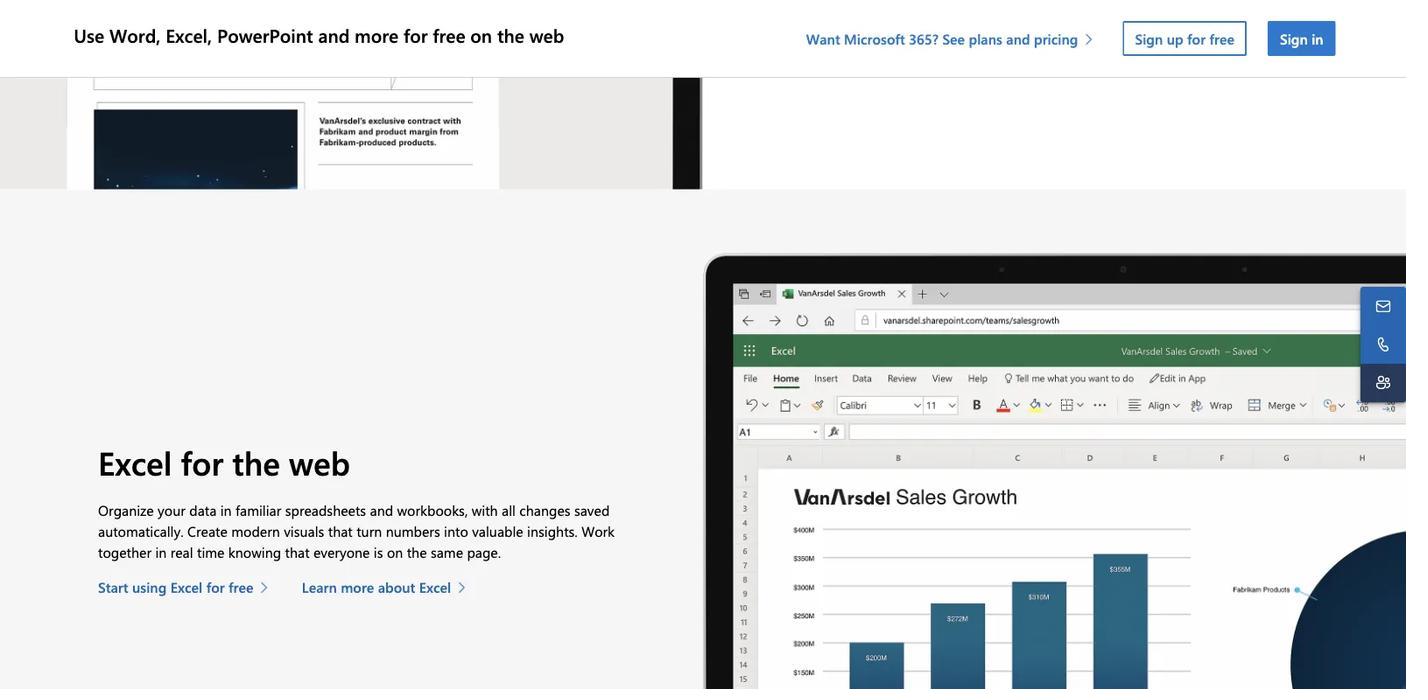 Task type: vqa. For each thing, say whether or not it's contained in the screenshot.
to
no



Task type: describe. For each thing, give the bounding box(es) containing it.
sign up for free
[[1135, 29, 1234, 48]]

a laptop screen displaying a word document with multiple authors editing in word on the web image
[[0, 0, 703, 190]]

plans
[[969, 29, 1002, 48]]

real
[[170, 543, 193, 562]]

changes
[[519, 501, 570, 520]]

2 horizontal spatial and
[[1006, 29, 1030, 48]]

organize
[[98, 501, 154, 520]]

sign in link
[[1268, 21, 1336, 56]]

microsoft
[[844, 29, 905, 48]]

use
[[74, 23, 104, 47]]

learn more about excel
[[302, 578, 451, 597]]

a laptop displaying colorful charts and graphs in excel on the web image
[[703, 253, 1406, 690]]

word,
[[109, 23, 161, 47]]

is
[[374, 543, 383, 562]]

0 horizontal spatial and
[[318, 23, 350, 47]]

page.
[[467, 543, 501, 562]]

start
[[98, 578, 128, 597]]

same
[[431, 543, 463, 562]]

sign up for free link
[[1123, 21, 1247, 56]]

insights.
[[527, 522, 578, 541]]

want microsoft 365? see plans and pricing link
[[806, 29, 1102, 48]]

turn
[[356, 522, 382, 541]]

excel down "same"
[[419, 578, 451, 597]]

1 horizontal spatial on
[[470, 23, 492, 47]]

modern
[[231, 522, 280, 541]]

want microsoft 365? see plans and pricing
[[806, 29, 1078, 48]]

familiar
[[236, 501, 281, 520]]

0 vertical spatial the
[[497, 23, 524, 47]]

into
[[444, 522, 468, 541]]

2 horizontal spatial free
[[1209, 29, 1234, 48]]

0 horizontal spatial in
[[155, 543, 167, 562]]

and inside organize your data in familiar spreadsheets and workbooks, with all changes saved automatically. create modern visuals that turn numbers into valuable insights. work together in real time knowing that everyone is on the same page.
[[370, 501, 393, 520]]

about
[[378, 578, 415, 597]]

saved
[[574, 501, 610, 520]]

0 horizontal spatial the
[[232, 441, 280, 485]]

sign in
[[1280, 29, 1324, 48]]

excel for the web
[[98, 441, 350, 485]]

excel down the real
[[170, 578, 202, 597]]

up
[[1167, 29, 1183, 48]]



Task type: locate. For each thing, give the bounding box(es) containing it.
0 vertical spatial that
[[328, 522, 353, 541]]

1 vertical spatial the
[[232, 441, 280, 485]]

1 horizontal spatial web
[[529, 23, 564, 47]]

0 vertical spatial web
[[529, 23, 564, 47]]

365?
[[909, 29, 939, 48]]

learn more about excel link
[[302, 577, 475, 598]]

that down visuals
[[285, 543, 310, 562]]

your
[[158, 501, 185, 520]]

sign for sign up for free
[[1135, 29, 1163, 48]]

want
[[806, 29, 840, 48]]

together
[[98, 543, 151, 562]]

web
[[529, 23, 564, 47], [289, 441, 350, 485]]

2 vertical spatial the
[[407, 543, 427, 562]]

1 horizontal spatial free
[[433, 23, 465, 47]]

with
[[472, 501, 498, 520]]

automatically.
[[98, 522, 184, 541]]

1 vertical spatial on
[[387, 543, 403, 562]]

and right powerpoint
[[318, 23, 350, 47]]

numbers
[[386, 522, 440, 541]]

work
[[582, 522, 615, 541]]

the
[[497, 23, 524, 47], [232, 441, 280, 485], [407, 543, 427, 562]]

learn
[[302, 578, 337, 597]]

2 horizontal spatial in
[[1312, 29, 1324, 48]]

1 vertical spatial in
[[220, 501, 232, 520]]

start using excel for free link
[[98, 577, 277, 598]]

that up everyone
[[328, 522, 353, 541]]

organize your data in familiar spreadsheets and workbooks, with all changes saved automatically. create modern visuals that turn numbers into valuable insights. work together in real time knowing that everyone is on the same page.
[[98, 501, 615, 562]]

0 vertical spatial on
[[470, 23, 492, 47]]

use word, excel, powerpoint and more for free on the web
[[74, 23, 564, 47]]

excel
[[98, 441, 172, 485], [170, 578, 202, 597], [419, 578, 451, 597]]

pricing
[[1034, 29, 1078, 48]]

knowing
[[228, 543, 281, 562]]

0 vertical spatial more
[[355, 23, 398, 47]]

2 horizontal spatial the
[[497, 23, 524, 47]]

1 vertical spatial more
[[341, 578, 374, 597]]

visuals
[[284, 522, 324, 541]]

excel,
[[166, 23, 212, 47]]

data
[[189, 501, 217, 520]]

sign
[[1135, 29, 1163, 48], [1280, 29, 1308, 48]]

1 vertical spatial that
[[285, 543, 310, 562]]

see
[[942, 29, 965, 48]]

1 horizontal spatial and
[[370, 501, 393, 520]]

1 sign from the left
[[1135, 29, 1163, 48]]

1 horizontal spatial the
[[407, 543, 427, 562]]

valuable
[[472, 522, 523, 541]]

using
[[132, 578, 167, 597]]

1 horizontal spatial in
[[220, 501, 232, 520]]

2 sign from the left
[[1280, 29, 1308, 48]]

0 horizontal spatial that
[[285, 543, 310, 562]]

and up "turn"
[[370, 501, 393, 520]]

all
[[502, 501, 516, 520]]

use word, excel, powerpoint and more for free on the web element
[[70, 0, 1346, 77]]

workbooks,
[[397, 501, 468, 520]]

1 horizontal spatial that
[[328, 522, 353, 541]]

and right plans
[[1006, 29, 1030, 48]]

1 horizontal spatial sign
[[1280, 29, 1308, 48]]

spreadsheets
[[285, 501, 366, 520]]

on
[[470, 23, 492, 47], [387, 543, 403, 562]]

2 vertical spatial in
[[155, 543, 167, 562]]

0 horizontal spatial free
[[229, 578, 253, 597]]

0 vertical spatial in
[[1312, 29, 1324, 48]]

more
[[355, 23, 398, 47], [341, 578, 374, 597]]

time
[[197, 543, 225, 562]]

free
[[433, 23, 465, 47], [1209, 29, 1234, 48], [229, 578, 253, 597]]

and
[[318, 23, 350, 47], [1006, 29, 1030, 48], [370, 501, 393, 520]]

on inside organize your data in familiar spreadsheets and workbooks, with all changes saved automatically. create modern visuals that turn numbers into valuable insights. work together in real time knowing that everyone is on the same page.
[[387, 543, 403, 562]]

in
[[1312, 29, 1324, 48], [220, 501, 232, 520], [155, 543, 167, 562]]

0 horizontal spatial sign
[[1135, 29, 1163, 48]]

for
[[404, 23, 428, 47], [1187, 29, 1206, 48], [181, 441, 223, 485], [206, 578, 225, 597]]

0 horizontal spatial web
[[289, 441, 350, 485]]

everyone
[[313, 543, 370, 562]]

excel up organize
[[98, 441, 172, 485]]

that
[[328, 522, 353, 541], [285, 543, 310, 562]]

sign for sign in
[[1280, 29, 1308, 48]]

the inside organize your data in familiar spreadsheets and workbooks, with all changes saved automatically. create modern visuals that turn numbers into valuable insights. work together in real time knowing that everyone is on the same page.
[[407, 543, 427, 562]]

0 horizontal spatial on
[[387, 543, 403, 562]]

powerpoint
[[217, 23, 313, 47]]

start using excel for free
[[98, 578, 253, 597]]

create
[[187, 522, 228, 541]]

1 vertical spatial web
[[289, 441, 350, 485]]



